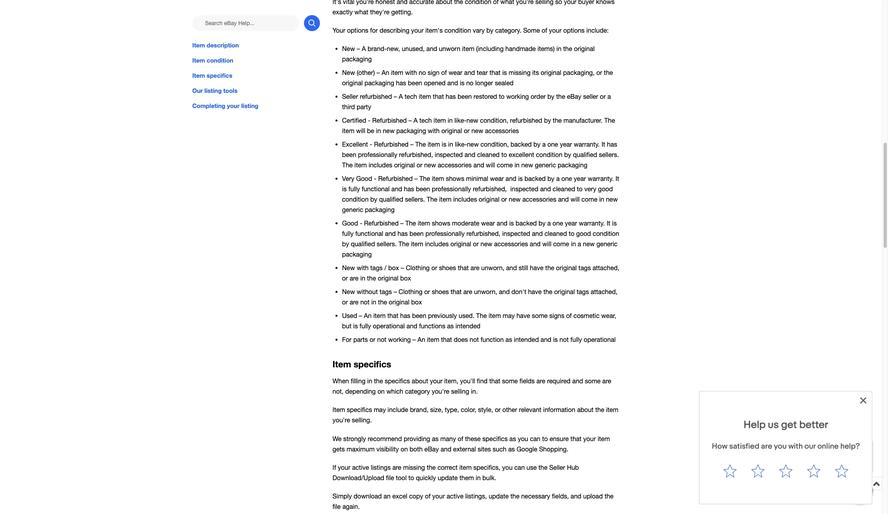Task type: locate. For each thing, give the bounding box(es) containing it.
–
[[357, 45, 360, 52], [377, 69, 380, 76], [394, 93, 397, 100], [409, 117, 412, 124], [401, 264, 404, 272], [394, 288, 397, 296], [359, 312, 362, 320], [413, 336, 416, 343]]

1 horizontal spatial an
[[382, 69, 389, 76]]

in inside new without tags – clothing or shoes that are unworn, and don't have the original tags attached, or are not in the original box
[[371, 299, 376, 306]]

1 horizontal spatial it
[[607, 220, 610, 227]]

used.
[[459, 312, 474, 320]]

the inside item specifics may include brand, size, type, color, style, or other relevant information about the item you're selling.
[[595, 407, 604, 414]]

use
[[527, 464, 537, 471]]

backed inside very good - refurbished – the item shows minimal wear and is backed by a one year warranty. it is fully functional and has been professionally refurbished,  inspected and cleaned to very good condition by qualified sellers. the item includes original or new accessories and will come in new generic packaging
[[525, 175, 546, 182]]

1 vertical spatial missing
[[403, 464, 425, 471]]

what left they're
[[355, 8, 368, 15]]

very
[[342, 175, 354, 182]]

2 horizontal spatial with
[[428, 127, 440, 134]]

file
[[386, 475, 394, 482], [333, 503, 341, 511]]

tools
[[223, 87, 237, 94]]

unworn, inside new without tags – clothing or shoes that are unworn, and don't have the original tags attached, or are not in the original box
[[474, 288, 497, 296]]

function
[[481, 336, 504, 343]]

1 horizontal spatial selling
[[535, 0, 553, 5]]

1 horizontal spatial update
[[489, 493, 509, 500]]

to inside if your active listings are missing the correct item specifics, you can use the seller hub download/upload file tool to quickly update them in bulk.
[[408, 475, 414, 482]]

0 vertical spatial have
[[530, 264, 544, 272]]

condition
[[465, 0, 491, 5], [444, 27, 471, 34], [206, 57, 233, 64], [536, 151, 562, 158], [342, 196, 369, 203], [593, 230, 619, 237]]

0 vertical spatial attached,
[[593, 264, 619, 272]]

seller left hub
[[549, 464, 565, 471]]

on
[[377, 388, 385, 395], [401, 446, 408, 453]]

a up refurbished
[[399, 93, 403, 100]]

0 vertical spatial file
[[386, 475, 394, 482]]

you're up we on the bottom left
[[333, 417, 350, 424]]

will inside good - refurbished – the item shows moderate wear and is backed by a one year warranty. it is fully functional and has been professionally refurbished, inspected and cleaned to good condition by qualified sellers. the item includes original or new accessories and will come in a new generic packaging
[[542, 241, 551, 248]]

0 horizontal spatial active
[[352, 464, 369, 471]]

excellent
[[509, 151, 534, 158]]

0 vertical spatial working
[[506, 93, 529, 100]]

and inside new – a brand-new, unused, and unworn item (including handmade items) in the original packaging
[[426, 45, 437, 52]]

0 vertical spatial refurbished,
[[399, 151, 433, 158]]

1 new from the top
[[342, 45, 355, 52]]

item for item condition link
[[192, 57, 205, 64]]

- for good
[[360, 220, 362, 227]]

your
[[333, 27, 345, 34]]

brand-
[[368, 45, 387, 52]]

of right copy
[[425, 493, 431, 500]]

0 vertical spatial shoes
[[439, 264, 456, 272]]

have right 'still'
[[530, 264, 544, 272]]

new inside new (other) – an item with no sign of wear and tear that is missing its original packaging, or the original packaging has been opened and is no longer sealed
[[342, 69, 355, 76]]

about
[[436, 0, 452, 5], [412, 378, 428, 385], [577, 407, 594, 414]]

you're inside the when filling in the specifics about your item, you'll find that some fields are required and some are not, depending on which category you're selling in.
[[432, 388, 449, 395]]

0 vertical spatial update
[[438, 475, 458, 482]]

new left /
[[342, 264, 355, 272]]

good inside very good - refurbished – the item shows minimal wear and is backed by a one year warranty. it is fully functional and has been professionally refurbished,  inspected and cleaned to very good condition by qualified sellers. the item includes original or new accessories and will come in new generic packaging
[[598, 185, 613, 193]]

1 vertical spatial one
[[561, 175, 572, 182]]

file left tool
[[386, 475, 394, 482]]

accurate
[[409, 0, 434, 5]]

fields,
[[552, 493, 569, 500]]

year for to
[[565, 220, 577, 227]]

1 vertical spatial come
[[581, 196, 597, 203]]

have for some
[[517, 312, 530, 320]]

on left which
[[377, 388, 385, 395]]

functional
[[362, 185, 390, 193], [355, 230, 383, 237]]

it for has
[[602, 141, 605, 148]]

0 vertical spatial inspected
[[435, 151, 463, 158]]

1 horizontal spatial about
[[436, 0, 452, 5]]

an left agent.
[[810, 462, 816, 468]]

by
[[486, 27, 493, 34], [547, 93, 554, 100], [544, 117, 551, 124], [534, 141, 540, 148], [564, 151, 571, 158], [547, 175, 554, 182], [370, 196, 377, 203], [539, 220, 546, 227], [342, 241, 349, 248]]

1 horizontal spatial seller
[[549, 464, 565, 471]]

an left excel
[[384, 493, 391, 500]]

1 vertical spatial active
[[447, 493, 464, 500]]

an right used
[[364, 312, 372, 320]]

1 vertical spatial shows
[[432, 220, 450, 227]]

1 vertical spatial unworn,
[[474, 288, 497, 296]]

have down don't
[[517, 312, 530, 320]]

still
[[519, 264, 528, 272]]

your up the items)
[[549, 27, 562, 34]]

options left include: at the top right of the page
[[563, 27, 585, 34]]

good
[[356, 175, 372, 182], [342, 220, 358, 227]]

2 vertical spatial come
[[553, 241, 569, 248]]

providing
[[404, 435, 430, 443]]

may inside used – an item that has been previously used. the item may have some signs of cosmetic wear, but is fully operational and functions as intended
[[503, 312, 515, 320]]

missing inside new (other) – an item with no sign of wear and tear that is missing its original packaging, or the original packaging has been opened and is no longer sealed
[[509, 69, 531, 76]]

ebay inside we strongly recommend providing as many of these specifics as you can to ensure that your item gets maximum visibility on both ebay and external sites such as google shopping.
[[424, 446, 439, 453]]

0 vertical spatial an
[[810, 462, 816, 468]]

or inside the excellent - refurbished – the item is in like-new condition, backed by a one year warranty. it has been professionally refurbished, inspected and cleaned to excellent condition by qualified sellers. the item includes original or new accessories and will come in new generic packaging
[[417, 162, 422, 169]]

1 horizontal spatial ebay
[[567, 93, 581, 100]]

original
[[574, 45, 595, 52], [541, 69, 561, 76], [342, 79, 363, 87], [441, 127, 462, 134], [394, 162, 415, 169], [479, 196, 499, 203], [451, 241, 471, 248], [556, 264, 577, 272], [378, 275, 398, 282], [554, 288, 575, 296], [389, 299, 409, 306]]

you're right vital
[[356, 0, 374, 5]]

you for your
[[518, 435, 528, 443]]

in inside good - refurbished – the item shows moderate wear and is backed by a one year warranty. it is fully functional and has been professionally refurbished, inspected and cleaned to good condition by qualified sellers. the item includes original or new accessories and will come in a new generic packaging
[[571, 241, 576, 248]]

by inside seller refurbished – a tech item that has been restored to working order by the ebay seller or a third party
[[547, 93, 554, 100]]

no
[[419, 69, 426, 76], [466, 79, 473, 87]]

include
[[388, 407, 408, 414]]

can inside if your active listings are missing the correct item specifics, you can use the seller hub download/upload file tool to quickly update them in bulk.
[[514, 464, 525, 471]]

your left item,
[[430, 378, 442, 385]]

1 vertical spatial qualified
[[379, 196, 403, 203]]

listing down our listing tools link
[[241, 102, 258, 109]]

the inside it's vital you're honest and accurate about the condition of what you're selling so your buyer knows exactly what they're getting.
[[454, 0, 463, 5]]

item down not,
[[333, 407, 345, 414]]

can inside we strongly recommend providing as many of these specifics as you can to ensure that your item gets maximum visibility on both ebay and external sites such as google shopping.
[[530, 435, 540, 443]]

new for new – a brand-new, unused, and unworn item (including handmade items) in the original packaging
[[342, 45, 355, 52]]

0 horizontal spatial an
[[384, 493, 391, 500]]

1 horizontal spatial come
[[553, 241, 569, 248]]

specifics up such
[[482, 435, 508, 443]]

qualified inside very good - refurbished – the item shows minimal wear and is backed by a one year warranty. it is fully functional and has been professionally refurbished,  inspected and cleaned to very good condition by qualified sellers. the item includes original or new accessories and will come in new generic packaging
[[379, 196, 403, 203]]

we strongly recommend providing as many of these specifics as you can to ensure that your item gets maximum visibility on both ebay and external sites such as google shopping.
[[333, 435, 610, 453]]

specifics
[[206, 72, 232, 79], [354, 359, 391, 370], [385, 378, 410, 385], [347, 407, 372, 414], [482, 435, 508, 443]]

update down the bulk.
[[489, 493, 509, 500]]

0 vertical spatial selling
[[535, 0, 553, 5]]

can
[[530, 435, 540, 443], [514, 464, 525, 471]]

your right if
[[338, 464, 350, 471]]

0 horizontal spatial refurbished,
[[399, 151, 433, 158]]

warranty. up very
[[588, 175, 614, 182]]

condition inside it's vital you're honest and accurate about the condition of what you're selling so your buyer knows exactly what they're getting.
[[465, 0, 491, 5]]

refurbished
[[372, 117, 407, 124]]

inspected for wear
[[502, 230, 530, 237]]

have right don't
[[528, 288, 542, 296]]

1 vertical spatial you
[[810, 446, 819, 452]]

is inside the excellent - refurbished – the item is in like-new condition, backed by a one year warranty. it has been professionally refurbished, inspected and cleaned to excellent condition by qualified sellers. the item includes original or new accessories and will come in new generic packaging
[[442, 141, 446, 148]]

have inside new without tags – clothing or shoes that are unworn, and don't have the original tags attached, or are not in the original box
[[528, 288, 542, 296]]

2 vertical spatial backed
[[516, 220, 537, 227]]

it
[[602, 141, 605, 148], [616, 175, 619, 182], [607, 220, 610, 227]]

2 horizontal spatial you
[[810, 446, 819, 452]]

0 horizontal spatial tech
[[405, 93, 417, 100]]

packaging inside new (other) – an item with no sign of wear and tear that is missing its original packaging, or the original packaging has been opened and is no longer sealed
[[365, 79, 394, 87]]

– inside new (other) – an item with no sign of wear and tear that is missing its original packaging, or the original packaging has been opened and is no longer sealed
[[377, 69, 380, 76]]

wear inside good - refurbished – the item shows moderate wear and is backed by a one year warranty. it is fully functional and has been professionally refurbished, inspected and cleaned to good condition by qualified sellers. the item includes original or new accessories and will come in a new generic packaging
[[481, 220, 495, 227]]

with
[[405, 69, 417, 76], [428, 127, 440, 134], [357, 264, 369, 272]]

(other)
[[357, 69, 375, 76]]

2 new from the top
[[342, 69, 355, 76]]

about right information
[[577, 407, 594, 414]]

as down the previously
[[447, 323, 454, 330]]

new left (other)
[[342, 69, 355, 76]]

about up category
[[412, 378, 428, 385]]

good - refurbished – the item shows moderate wear and is backed by a one year warranty. it is fully functional and has been professionally refurbished, inspected and cleaned to good condition by qualified sellers. the item includes original or new accessories and will come in a new generic packaging
[[342, 220, 619, 258]]

fully inside good - refurbished – the item shows moderate wear and is backed by a one year warranty. it is fully functional and has been professionally refurbished, inspected and cleaned to good condition by qualified sellers. the item includes original or new accessories and will come in a new generic packaging
[[342, 230, 354, 237]]

1 vertical spatial it
[[616, 175, 619, 182]]

0 horizontal spatial file
[[333, 503, 341, 511]]

0 horizontal spatial on
[[377, 388, 385, 395]]

a inside seller refurbished – a tech item that has been restored to working order by the ebay seller or a third party
[[399, 93, 403, 100]]

cleaned inside the excellent - refurbished – the item is in like-new condition, backed by a one year warranty. it has been professionally refurbished, inspected and cleaned to excellent condition by qualified sellers. the item includes original or new accessories and will come in new generic packaging
[[477, 151, 500, 158]]

0 horizontal spatial qualified
[[351, 241, 375, 248]]

unworn, down new with tags / box – clothing or shoes that are unworn, and still have the original tags attached, or are in the original box
[[474, 288, 497, 296]]

3 new from the top
[[342, 264, 355, 272]]

or
[[596, 69, 602, 76], [600, 93, 606, 100], [464, 127, 470, 134], [417, 162, 422, 169], [501, 196, 507, 203], [473, 241, 479, 248], [431, 264, 437, 272], [342, 275, 348, 282], [424, 288, 430, 296], [342, 299, 348, 306], [370, 336, 375, 343], [495, 407, 501, 414], [841, 454, 846, 460]]

you for hub
[[502, 464, 513, 471]]

not right parts
[[377, 336, 386, 343]]

you inside we strongly recommend providing as many of these specifics as you can to ensure that your item gets maximum visibility on both ebay and external sites such as google shopping.
[[518, 435, 528, 443]]

fully
[[348, 185, 360, 193], [342, 230, 354, 237], [360, 323, 371, 330], [571, 336, 582, 343]]

with inside new with tags / box – clothing or shoes that are unworn, and still have the original tags attached, or are in the original box
[[357, 264, 369, 272]]

necessary
[[521, 493, 550, 500]]

refurbished down order
[[510, 117, 542, 124]]

warranty. for is
[[579, 220, 605, 227]]

1 horizontal spatial sellers.
[[405, 196, 425, 203]]

item up our
[[192, 72, 205, 79]]

2 vertical spatial year
[[565, 220, 577, 227]]

you inside if your active listings are missing the correct item specifics, you can use the seller hub download/upload file tool to quickly update them in bulk.
[[502, 464, 513, 471]]

as down other
[[509, 435, 516, 443]]

like- down certified - refurbished – a tech item in like-new condition, refurbished by the manufacturer. the item will be in new packaging with original or new accessories
[[455, 141, 467, 148]]

may down don't
[[503, 312, 515, 320]]

1 vertical spatial condition,
[[481, 141, 509, 148]]

working down sealed
[[506, 93, 529, 100]]

help
[[797, 446, 808, 452]]

0 vertical spatial good
[[598, 185, 613, 193]]

good inside good - refurbished – the item shows moderate wear and is backed by a one year warranty. it is fully functional and has been professionally refurbished, inspected and cleaned to good condition by qualified sellers. the item includes original or new accessories and will come in a new generic packaging
[[342, 220, 358, 227]]

unused,
[[402, 45, 425, 52]]

1 vertical spatial no
[[466, 79, 473, 87]]

1 horizontal spatial refurbished
[[510, 117, 542, 124]]

on left both
[[401, 446, 408, 453]]

professionally down 'minimal'
[[432, 185, 471, 193]]

new down your
[[342, 45, 355, 52]]

are
[[471, 264, 479, 272], [350, 275, 359, 282], [463, 288, 472, 296], [350, 299, 359, 306], [536, 378, 545, 385], [602, 378, 611, 385], [392, 464, 401, 471]]

new for new (other) – an item with no sign of wear and tear that is missing its original packaging, or the original packaging has been opened and is no longer sealed
[[342, 69, 355, 76]]

active
[[352, 464, 369, 471], [447, 493, 464, 500]]

shows inside very good - refurbished – the item shows minimal wear and is backed by a one year warranty. it is fully functional and has been professionally refurbished,  inspected and cleaned to very good condition by qualified sellers. the item includes original or new accessories and will come in new generic packaging
[[446, 175, 464, 182]]

that inside the when filling in the specifics about your item, you'll find that some fields are required and some are not, depending on which category you're selling in.
[[489, 378, 500, 385]]

when filling in the specifics about your item, you'll find that some fields are required and some are not, depending on which category you're selling in.
[[333, 378, 611, 395]]

can for to
[[530, 435, 540, 443]]

0 vertical spatial like-
[[454, 117, 466, 124]]

0 horizontal spatial generic
[[342, 206, 363, 213]]

come
[[497, 162, 513, 169], [581, 196, 597, 203], [553, 241, 569, 248]]

that inside new with tags / box – clothing or shoes that are unworn, and still have the original tags attached, or are in the original box
[[458, 264, 469, 272]]

2 vertical spatial box
[[411, 299, 422, 306]]

2 horizontal spatial come
[[581, 196, 597, 203]]

unworn, inside new with tags / box – clothing or shoes that are unworn, and still have the original tags attached, or are in the original box
[[481, 264, 504, 272]]

– inside seller refurbished – a tech item that has been restored to working order by the ebay seller or a third party
[[394, 93, 397, 100]]

0 horizontal spatial what
[[355, 8, 368, 15]]

not down without
[[360, 299, 370, 306]]

1 horizontal spatial some
[[532, 312, 548, 320]]

0 vertical spatial cleaned
[[477, 151, 500, 158]]

2 horizontal spatial about
[[577, 407, 594, 414]]

unworn, left 'still'
[[481, 264, 504, 272]]

a inside seller refurbished – a tech item that has been restored to working order by the ebay seller or a third party
[[608, 93, 611, 100]]

like- inside certified - refurbished – a tech item in like-new condition, refurbished by the manufacturer. the item will be in new packaging with original or new accessories
[[454, 117, 466, 124]]

you up google
[[518, 435, 528, 443]]

specifics up filling
[[354, 359, 391, 370]]

you right help
[[810, 446, 819, 452]]

seller up 'third'
[[342, 93, 358, 100]]

0 vertical spatial qualified
[[573, 151, 597, 158]]

shoes inside new with tags / box – clothing or shoes that are unworn, and still have the original tags attached, or are in the original box
[[439, 264, 456, 272]]

0 horizontal spatial includes
[[369, 162, 392, 169]]

from
[[834, 446, 846, 452]]

0 horizontal spatial missing
[[403, 464, 425, 471]]

new for new without tags – clothing or shoes that are unworn, and don't have the original tags attached, or are not in the original box
[[342, 288, 355, 296]]

year
[[560, 141, 572, 148], [574, 175, 586, 182], [565, 220, 577, 227]]

on for which
[[377, 388, 385, 395]]

specifics up our listing tools
[[206, 72, 232, 79]]

– inside new – a brand-new, unused, and unworn item (including handmade items) in the original packaging
[[357, 45, 360, 52]]

generic inside the excellent - refurbished – the item is in like-new condition, backed by a one year warranty. it has been professionally refurbished, inspected and cleaned to excellent condition by qualified sellers. the item includes original or new accessories and will come in new generic packaging
[[535, 162, 556, 169]]

upload
[[583, 493, 603, 500]]

you're down item,
[[432, 388, 449, 395]]

professionally down the excellent
[[358, 151, 397, 158]]

is inside used – an item that has been previously used. the item may have some signs of cosmetic wear, but is fully operational and functions as intended
[[353, 323, 358, 330]]

in
[[556, 45, 561, 52], [448, 117, 453, 124], [376, 127, 381, 134], [448, 141, 453, 148], [515, 162, 520, 169], [599, 196, 604, 203], [571, 241, 576, 248], [360, 275, 365, 282], [371, 299, 376, 306], [367, 378, 372, 385], [476, 475, 481, 482]]

ebay left seller
[[567, 93, 581, 100]]

a left brand-
[[362, 45, 366, 52]]

wear right moderate
[[481, 220, 495, 227]]

specifics up which
[[385, 378, 410, 385]]

without
[[357, 288, 378, 296]]

your options for describing your item's condition vary by category. some of your options include:
[[333, 27, 609, 34]]

box inside new without tags – clothing or shoes that are unworn, and don't have the original tags attached, or are not in the original box
[[411, 299, 422, 306]]

1 horizontal spatial on
[[401, 446, 408, 453]]

missing up quickly
[[403, 464, 425, 471]]

some right required
[[585, 378, 601, 385]]

your right ensure
[[583, 435, 596, 443]]

1 vertical spatial may
[[374, 407, 386, 414]]

listing right our
[[204, 87, 221, 94]]

1 vertical spatial tech
[[419, 117, 432, 124]]

specifics up selling.
[[347, 407, 372, 414]]

attached, inside new with tags / box – clothing or shoes that are unworn, and still have the original tags attached, or are in the original box
[[593, 264, 619, 272]]

update down correct
[[438, 475, 458, 482]]

condition inside very good - refurbished – the item shows minimal wear and is backed by a one year warranty. it is fully functional and has been professionally refurbished,  inspected and cleaned to very good condition by qualified sellers. the item includes original or new accessories and will come in new generic packaging
[[342, 196, 369, 203]]

some left fields
[[502, 378, 518, 385]]

specifics,
[[473, 464, 500, 471]]

0 horizontal spatial listing
[[204, 87, 221, 94]]

0 horizontal spatial can
[[514, 464, 525, 471]]

item
[[462, 45, 474, 52], [391, 69, 403, 76], [419, 93, 431, 100], [434, 117, 446, 124], [342, 127, 354, 134], [428, 141, 440, 148], [355, 162, 367, 169], [432, 175, 444, 182], [439, 196, 451, 203], [418, 220, 430, 227], [411, 241, 423, 248], [373, 312, 386, 320], [489, 312, 501, 320], [427, 336, 439, 343], [606, 407, 618, 414], [598, 435, 610, 443], [459, 464, 472, 471]]

very
[[584, 185, 596, 193]]

the inside certified - refurbished – a tech item in like-new condition, refurbished by the manufacturer. the item will be in new packaging with original or new accessories
[[553, 117, 562, 124]]

item
[[192, 41, 205, 49], [192, 57, 205, 64], [192, 72, 205, 79], [333, 359, 351, 370], [333, 407, 345, 414]]

refurbished – for refurbished,
[[374, 141, 414, 148]]

0 vertical spatial sellers.
[[599, 151, 619, 158]]

1 horizontal spatial good
[[598, 185, 613, 193]]

refurbished inside certified - refurbished – a tech item in like-new condition, refurbished by the manufacturer. the item will be in new packaging with original or new accessories
[[510, 117, 542, 124]]

item specifics link
[[192, 71, 320, 80]]

warranty. down manufacturer.
[[574, 141, 600, 148]]

- for certified
[[368, 117, 370, 124]]

0 vertical spatial warranty.
[[574, 141, 600, 148]]

1 vertical spatial ebay
[[424, 446, 439, 453]]

quickly
[[416, 475, 436, 482]]

need
[[820, 446, 833, 452]]

new left without
[[342, 288, 355, 296]]

backed for is
[[516, 220, 537, 227]]

0 vertical spatial ebay
[[567, 93, 581, 100]]

0 horizontal spatial selling
[[451, 388, 469, 395]]

condition, down certified - refurbished – a tech item in like-new condition, refurbished by the manufacturer. the item will be in new packaging with original or new accessories
[[481, 141, 509, 148]]

ebay right both
[[424, 446, 439, 453]]

an down functions
[[418, 336, 425, 343]]

on for both
[[401, 446, 408, 453]]

item inside we strongly recommend providing as many of these specifics as you can to ensure that your item gets maximum visibility on both ebay and external sites such as google shopping.
[[598, 435, 610, 443]]

completing your listing link
[[192, 101, 320, 110]]

the inside new (other) – an item with no sign of wear and tear that is missing its original packaging, or the original packaging has been opened and is no longer sealed
[[604, 69, 613, 76]]

1 vertical spatial clothing
[[399, 288, 422, 296]]

seller inside seller refurbished – a tech item that has been restored to working order by the ebay seller or a third party
[[342, 93, 358, 100]]

condition inside good - refurbished – the item shows moderate wear and is backed by a one year warranty. it is fully functional and has been professionally refurbished, inspected and cleaned to good condition by qualified sellers. the item includes original or new accessories and will come in a new generic packaging
[[593, 230, 619, 237]]

description
[[206, 41, 239, 49]]

qualified inside good - refurbished – the item shows moderate wear and is backed by a one year warranty. it is fully functional and has been professionally refurbished, inspected and cleaned to good condition by qualified sellers. the item includes original or new accessories and will come in a new generic packaging
[[351, 241, 375, 248]]

and inside simply download an excel copy of your active listings, update the necessary fields, and upload the file again.
[[571, 493, 581, 500]]

new (other) – an item with no sign of wear and tear that is missing its original packaging, or the original packaging has been opened and is no longer sealed
[[342, 69, 613, 87]]

parts
[[353, 336, 368, 343]]

tech up refurbished
[[405, 93, 417, 100]]

file down simply
[[333, 503, 341, 511]]

cleaned inside very good - refurbished – the item shows minimal wear and is backed by a one year warranty. it is fully functional and has been professionally refurbished,  inspected and cleaned to very good condition by qualified sellers. the item includes original or new accessories and will come in new generic packaging
[[553, 185, 575, 193]]

0 horizontal spatial about
[[412, 378, 428, 385]]

2 vertical spatial wear
[[481, 220, 495, 227]]

warranty. for has
[[574, 141, 600, 148]]

1 horizontal spatial operational
[[584, 336, 616, 343]]

1 horizontal spatial qualified
[[379, 196, 403, 203]]

has inside very good - refurbished – the item shows minimal wear and is backed by a one year warranty. it is fully functional and has been professionally refurbished,  inspected and cleaned to very good condition by qualified sellers. the item includes original or new accessories and will come in new generic packaging
[[404, 185, 414, 193]]

0 vertical spatial listing
[[204, 87, 221, 94]]

active up download/upload
[[352, 464, 369, 471]]

some
[[523, 27, 540, 34]]

inspected inside good - refurbished – the item shows moderate wear and is backed by a one year warranty. it is fully functional and has been professionally refurbished, inspected and cleaned to good condition by qualified sellers. the item includes original or new accessories and will come in a new generic packaging
[[502, 230, 530, 237]]

1 vertical spatial professionally
[[432, 185, 471, 193]]

1 horizontal spatial an
[[810, 462, 816, 468]]

can up google
[[530, 435, 540, 443]]

2 horizontal spatial it
[[616, 175, 619, 182]]

your left item's
[[411, 27, 424, 34]]

used – an item that has been previously used. the item may have some signs of cosmetic wear, but is fully operational and functions as intended
[[342, 312, 616, 330]]

year inside good - refurbished – the item shows moderate wear and is backed by a one year warranty. it is fully functional and has been professionally refurbished, inspected and cleaned to good condition by qualified sellers. the item includes original or new accessories and will come in a new generic packaging
[[565, 220, 577, 227]]

what up category.
[[500, 0, 514, 5]]

an right (other)
[[382, 69, 389, 76]]

1 vertical spatial can
[[514, 464, 525, 471]]

visibility
[[376, 446, 399, 453]]

for
[[342, 336, 352, 343]]

1 horizontal spatial can
[[530, 435, 540, 443]]

intended inside used – an item that has been previously used. the item may have some signs of cosmetic wear, but is fully operational and functions as intended
[[455, 323, 480, 330]]

packaging inside good - refurbished – the item shows moderate wear and is backed by a one year warranty. it is fully functional and has been professionally refurbished, inspected and cleaned to good condition by qualified sellers. the item includes original or new accessories and will come in a new generic packaging
[[342, 251, 372, 258]]

packaging
[[342, 55, 372, 63], [365, 79, 394, 87], [396, 127, 426, 134], [558, 162, 587, 169], [365, 206, 395, 213], [342, 251, 372, 258]]

get the help you need from our automated assistant, or contact an agent.
[[777, 446, 846, 468]]

item up 'item condition'
[[192, 41, 205, 49]]

have inside used – an item that has been previously used. the item may have some signs of cosmetic wear, but is fully operational and functions as intended
[[517, 312, 530, 320]]

a inside new – a brand-new, unused, and unworn item (including handmade items) in the original packaging
[[362, 45, 366, 52]]

clothing inside new with tags / box – clothing or shoes that are unworn, and still have the original tags attached, or are in the original box
[[406, 264, 430, 272]]

moderate
[[452, 220, 479, 227]]

0 horizontal spatial come
[[497, 162, 513, 169]]

one
[[547, 141, 558, 148], [561, 175, 572, 182], [553, 220, 563, 227]]

4 new from the top
[[342, 288, 355, 296]]

2 horizontal spatial some
[[585, 378, 601, 385]]

and inside used – an item that has been previously used. the item may have some signs of cosmetic wear, but is fully operational and functions as intended
[[407, 323, 417, 330]]

if your active listings are missing the correct item specifics, you can use the seller hub download/upload file tool to quickly update them in bulk.
[[333, 464, 579, 482]]

intended right the function
[[514, 336, 539, 343]]

to inside seller refurbished – a tech item that has been restored to working order by the ebay seller or a third party
[[499, 93, 505, 100]]

may left the include
[[374, 407, 386, 414]]

an
[[382, 69, 389, 76], [364, 312, 372, 320], [418, 336, 425, 343]]

2 vertical spatial qualified
[[351, 241, 375, 248]]

options
[[347, 27, 368, 34], [563, 27, 585, 34]]

some
[[532, 312, 548, 320], [502, 378, 518, 385], [585, 378, 601, 385]]

of inside used – an item that has been previously used. the item may have some signs of cosmetic wear, but is fully operational and functions as intended
[[566, 312, 572, 320]]

functional inside good - refurbished – the item shows moderate wear and is backed by a one year warranty. it is fully functional and has been professionally refurbished, inspected and cleaned to good condition by qualified sellers. the item includes original or new accessories and will come in a new generic packaging
[[355, 230, 383, 237]]

of
[[493, 0, 499, 5], [542, 27, 547, 34], [441, 69, 447, 76], [566, 312, 572, 320], [458, 435, 463, 443], [425, 493, 431, 500]]

1 horizontal spatial working
[[506, 93, 529, 100]]

very good - refurbished – the item shows minimal wear and is backed by a one year warranty. it is fully functional and has been professionally refurbished,  inspected and cleaned to very good condition by qualified sellers. the item includes original or new accessories and will come in new generic packaging
[[342, 175, 619, 213]]

0 vertical spatial about
[[436, 0, 452, 5]]

1 horizontal spatial intended
[[514, 336, 539, 343]]

it for is
[[607, 220, 610, 227]]

of right sign
[[441, 69, 447, 76]]

as right the function
[[505, 336, 512, 343]]

generic
[[535, 162, 556, 169], [342, 206, 363, 213], [596, 241, 618, 248]]

ebay
[[567, 93, 581, 100], [424, 446, 439, 453]]

- inside very good - refurbished – the item shows minimal wear and is backed by a one year warranty. it is fully functional and has been professionally refurbished,  inspected and cleaned to very good condition by qualified sellers. the item includes original or new accessories and will come in new generic packaging
[[374, 175, 376, 182]]

1 vertical spatial an
[[364, 312, 372, 320]]

refurbished up "party"
[[360, 93, 392, 100]]

2 horizontal spatial qualified
[[573, 151, 597, 158]]

- inside certified - refurbished – a tech item in like-new condition, refurbished by the manufacturer. the item will be in new packaging with original or new accessories
[[368, 117, 370, 124]]

have for the
[[528, 288, 542, 296]]

professionally inside good - refurbished – the item shows moderate wear and is backed by a one year warranty. it is fully functional and has been professionally refurbished, inspected and cleaned to good condition by qualified sellers. the item includes original or new accessories and will come in a new generic packaging
[[425, 230, 465, 237]]

selling left so
[[535, 0, 553, 5]]

2 vertical spatial have
[[517, 312, 530, 320]]

1 vertical spatial intended
[[514, 336, 539, 343]]

missing left its
[[509, 69, 531, 76]]

0 horizontal spatial operational
[[373, 323, 405, 330]]

intended down used.
[[455, 323, 480, 330]]

you're inside item specifics may include brand, size, type, color, style, or other relevant information about the item you're selling.
[[333, 417, 350, 424]]

your down quickly
[[432, 493, 445, 500]]

warranty. down very
[[579, 220, 605, 227]]

the inside new – a brand-new, unused, and unworn item (including handmade items) in the original packaging
[[563, 45, 572, 52]]

item inside seller refurbished – a tech item that has been restored to working order by the ebay seller or a third party
[[419, 93, 431, 100]]

item,
[[444, 378, 458, 385]]

warranty. inside very good - refurbished – the item shows minimal wear and is backed by a one year warranty. it is fully functional and has been professionally refurbished,  inspected and cleaned to very good condition by qualified sellers. the item includes original or new accessories and will come in new generic packaging
[[588, 175, 614, 182]]

it's vital you're honest and accurate about the condition of what you're selling so your buyer knows exactly what they're getting.
[[333, 0, 615, 15]]

shows left 'minimal'
[[446, 175, 464, 182]]

about right accurate
[[436, 0, 452, 5]]

0 horizontal spatial may
[[374, 407, 386, 414]]

sellers. inside very good - refurbished – the item shows minimal wear and is backed by a one year warranty. it is fully functional and has been professionally refurbished,  inspected and cleaned to very good condition by qualified sellers. the item includes original or new accessories and will come in new generic packaging
[[405, 196, 425, 203]]

functional inside very good - refurbished – the item shows minimal wear and is backed by a one year warranty. it is fully functional and has been professionally refurbished,  inspected and cleaned to very good condition by qualified sellers. the item includes original or new accessories and will come in new generic packaging
[[362, 185, 390, 193]]

relevant
[[519, 407, 541, 414]]

your right so
[[564, 0, 576, 5]]

specifics inside we strongly recommend providing as many of these specifics as you can to ensure that your item gets maximum visibility on both ebay and external sites such as google shopping.
[[482, 435, 508, 443]]

longer
[[475, 79, 493, 87]]

0 vertical spatial generic
[[535, 162, 556, 169]]

of up external
[[458, 435, 463, 443]]

item inside new – a brand-new, unused, and unworn item (including handmade items) in the original packaging
[[462, 45, 474, 52]]

ensure
[[550, 435, 569, 443]]

you down such
[[502, 464, 513, 471]]

1 vertical spatial an
[[384, 493, 391, 500]]

0 vertical spatial intended
[[455, 323, 480, 330]]

0 vertical spatial one
[[547, 141, 558, 148]]

shows left moderate
[[432, 220, 450, 227]]

active left listings,
[[447, 493, 464, 500]]

come inside very good - refurbished – the item shows minimal wear and is backed by a one year warranty. it is fully functional and has been professionally refurbished,  inspected and cleaned to very good condition by qualified sellers. the item includes original or new accessories and will come in new generic packaging
[[581, 196, 597, 203]]

a right refurbished
[[413, 117, 418, 124]]

professionally down moderate
[[425, 230, 465, 237]]

some left signs
[[532, 312, 548, 320]]

missing
[[509, 69, 531, 76], [403, 464, 425, 471]]

1 vertical spatial file
[[333, 503, 341, 511]]

not down signs
[[560, 336, 569, 343]]

both
[[410, 446, 423, 453]]

of right signs
[[566, 312, 572, 320]]

as right such
[[508, 446, 515, 453]]

item specifics
[[192, 72, 232, 79], [333, 359, 391, 370]]

you
[[518, 435, 528, 443], [810, 446, 819, 452], [502, 464, 513, 471]]

don't
[[511, 288, 526, 296]]

no left longer
[[466, 79, 473, 87]]

to
[[499, 93, 505, 100], [501, 151, 507, 158], [577, 185, 583, 193], [569, 230, 574, 237], [542, 435, 548, 443], [408, 475, 414, 482]]

inspected for minimal
[[510, 185, 538, 193]]

backed
[[511, 141, 532, 148], [525, 175, 546, 182], [516, 220, 537, 227]]

the inside used – an item that has been previously used. the item may have some signs of cosmetic wear, but is fully operational and functions as intended
[[476, 312, 487, 320]]

like- inside the excellent - refurbished – the item is in like-new condition, backed by a one year warranty. it has been professionally refurbished, inspected and cleaned to excellent condition by qualified sellers. the item includes original or new accessories and will come in new generic packaging
[[455, 141, 467, 148]]



Task type: describe. For each thing, give the bounding box(es) containing it.
includes inside good - refurbished – the item shows moderate wear and is backed by a one year warranty. it is fully functional and has been professionally refurbished, inspected and cleaned to good condition by qualified sellers. the item includes original or new accessories and will come in a new generic packaging
[[425, 241, 449, 248]]

you inside get the help you need from our automated assistant, or contact an agent.
[[810, 446, 819, 452]]

information
[[543, 407, 575, 414]]

download
[[354, 493, 382, 500]]

about inside it's vital you're honest and accurate about the condition of what you're selling so your buyer knows exactly what they're getting.
[[436, 0, 452, 5]]

been inside good - refurbished – the item shows moderate wear and is backed by a one year warranty. it is fully functional and has been professionally refurbished, inspected and cleaned to good condition by qualified sellers. the item includes original or new accessories and will come in a new generic packaging
[[409, 230, 424, 237]]

one for cleaned
[[553, 220, 563, 227]]

been inside new (other) – an item with no sign of wear and tear that is missing its original packaging, or the original packaging has been opened and is no longer sealed
[[408, 79, 422, 87]]

recommend
[[368, 435, 402, 443]]

been inside seller refurbished – a tech item that has been restored to working order by the ebay seller or a third party
[[458, 93, 472, 100]]

style,
[[478, 407, 493, 414]]

we
[[333, 435, 341, 443]]

refurbished inside seller refurbished – a tech item that has been restored to working order by the ebay seller or a third party
[[360, 93, 392, 100]]

refurbished – for and
[[364, 220, 404, 227]]

find
[[477, 378, 488, 385]]

item for item description link at top left
[[192, 41, 205, 49]]

generic for very good - refurbished – the item shows minimal wear and is backed by a one year warranty. it is fully functional and has been professionally refurbished,  inspected and cleaned to very good condition by qualified sellers. the item includes original or new accessories and will come in new generic packaging
[[342, 206, 363, 213]]

will inside very good - refurbished – the item shows minimal wear and is backed by a one year warranty. it is fully functional and has been professionally refurbished,  inspected and cleaned to very good condition by qualified sellers. the item includes original or new accessories and will come in new generic packaging
[[571, 196, 580, 203]]

bulk.
[[482, 475, 496, 482]]

or inside very good - refurbished – the item shows minimal wear and is backed by a one year warranty. it is fully functional and has been professionally refurbished,  inspected and cleaned to very good condition by qualified sellers. the item includes original or new accessories and will come in new generic packaging
[[501, 196, 507, 203]]

get
[[777, 446, 786, 452]]

sign
[[428, 69, 440, 76]]

to inside good - refurbished – the item shows moderate wear and is backed by a one year warranty. it is fully functional and has been professionally refurbished, inspected and cleaned to good condition by qualified sellers. the item includes original or new accessories and will come in a new generic packaging
[[569, 230, 574, 237]]

excellent
[[342, 141, 368, 148]]

not right does
[[470, 336, 479, 343]]

as inside used – an item that has been previously used. the item may have some signs of cosmetic wear, but is fully operational and functions as intended
[[447, 323, 454, 330]]

will inside certified - refurbished – a tech item in like-new condition, refurbished by the manufacturer. the item will be in new packaging with original or new accessories
[[356, 127, 365, 134]]

packaging inside the excellent - refurbished – the item is in like-new condition, backed by a one year warranty. it has been professionally refurbished, inspected and cleaned to excellent condition by qualified sellers. the item includes original or new accessories and will come in new generic packaging
[[558, 162, 587, 169]]

or inside new (other) – an item with no sign of wear and tear that is missing its original packaging, or the original packaging has been opened and is no longer sealed
[[596, 69, 602, 76]]

items)
[[538, 45, 555, 52]]

your inside the when filling in the specifics about your item, you'll find that some fields are required and some are not, depending on which category you're selling in.
[[430, 378, 442, 385]]

shows inside good - refurbished – the item shows moderate wear and is backed by a one year warranty. it is fully functional and has been professionally refurbished, inspected and cleaned to good condition by qualified sellers. the item includes original or new accessories and will come in a new generic packaging
[[432, 220, 450, 227]]

wear,
[[601, 312, 616, 320]]

has inside new (other) – an item with no sign of wear and tear that is missing its original packaging, or the original packaging has been opened and is no longer sealed
[[396, 79, 406, 87]]

type,
[[445, 407, 459, 414]]

our
[[192, 87, 203, 94]]

exactly
[[333, 8, 353, 15]]

0 vertical spatial item specifics
[[192, 72, 232, 79]]

as left "many"
[[432, 435, 439, 443]]

good inside very good - refurbished – the item shows minimal wear and is backed by a one year warranty. it is fully functional and has been professionally refurbished,  inspected and cleaned to very good condition by qualified sellers. the item includes original or new accessories and will come in new generic packaging
[[356, 175, 372, 182]]

minimal
[[466, 175, 488, 182]]

has inside seller refurbished – a tech item that has been restored to working order by the ebay seller or a third party
[[446, 93, 456, 100]]

previously
[[428, 312, 457, 320]]

an inside new (other) – an item with no sign of wear and tear that is missing its original packaging, or the original packaging has been opened and is no longer sealed
[[382, 69, 389, 76]]

active inside if your active listings are missing the correct item specifics, you can use the seller hub download/upload file tool to quickly update them in bulk.
[[352, 464, 369, 471]]

to inside we strongly recommend providing as many of these specifics as you can to ensure that your item gets maximum visibility on both ebay and external sites such as google shopping.
[[542, 435, 548, 443]]

item for "item specifics" link
[[192, 72, 205, 79]]

and inside we strongly recommend providing as many of these specifics as you can to ensure that your item gets maximum visibility on both ebay and external sites such as google shopping.
[[441, 446, 451, 453]]

functions
[[419, 323, 445, 330]]

ebay inside seller refurbished – a tech item that has been restored to working order by the ebay seller or a third party
[[567, 93, 581, 100]]

Search eBay Help... text field
[[192, 15, 299, 31]]

original inside very good - refurbished – the item shows minimal wear and is backed by a one year warranty. it is fully functional and has been professionally refurbished,  inspected and cleaned to very good condition by qualified sellers. the item includes original or new accessories and will come in new generic packaging
[[479, 196, 499, 203]]

item condition
[[192, 57, 233, 64]]

can for use
[[514, 464, 525, 471]]

specifics inside item specifics may include brand, size, type, color, style, or other relevant information about the item you're selling.
[[347, 407, 372, 414]]

google
[[517, 446, 537, 453]]

listings,
[[465, 493, 487, 500]]

your down tools
[[227, 102, 239, 109]]

/
[[384, 264, 387, 272]]

will inside the excellent - refurbished – the item is in like-new condition, backed by a one year warranty. it has been professionally refurbished, inspected and cleaned to excellent condition by qualified sellers. the item includes original or new accessories and will come in new generic packaging
[[486, 162, 495, 169]]

you're up some at the right top of page
[[516, 0, 534, 5]]

update inside simply download an excel copy of your active listings, update the necessary fields, and upload the file again.
[[489, 493, 509, 500]]

are inside if your active listings are missing the correct item specifics, you can use the seller hub download/upload file tool to quickly update them in bulk.
[[392, 464, 401, 471]]

in inside very good - refurbished – the item shows minimal wear and is backed by a one year warranty. it is fully functional and has been professionally refurbished,  inspected and cleaned to very good condition by qualified sellers. the item includes original or new accessories and will come in new generic packaging
[[599, 196, 604, 203]]

filling
[[351, 378, 366, 385]]

you'll
[[460, 378, 475, 385]]

item description
[[192, 41, 239, 49]]

1 options from the left
[[347, 27, 368, 34]]

wear inside new (other) – an item with no sign of wear and tear that is missing its original packaging, or the original packaging has been opened and is no longer sealed
[[449, 69, 462, 76]]

opened
[[424, 79, 446, 87]]

agent.
[[818, 462, 833, 468]]

0 horizontal spatial some
[[502, 378, 518, 385]]

size,
[[430, 407, 443, 414]]

item description link
[[192, 41, 320, 49]]

item specifics may include brand, size, type, color, style, or other relevant information about the item you're selling.
[[333, 407, 618, 424]]

one inside very good - refurbished – the item shows minimal wear and is backed by a one year warranty. it is fully functional and has been professionally refurbished,  inspected and cleaned to very good condition by qualified sellers. the item includes original or new accessories and will come in new generic packaging
[[561, 175, 572, 182]]

1 horizontal spatial item specifics
[[333, 359, 391, 370]]

describing
[[380, 27, 409, 34]]

backed for condition,
[[511, 141, 532, 148]]

- for excellent
[[370, 141, 372, 148]]

of inside new (other) – an item with no sign of wear and tear that is missing its original packaging, or the original packaging has been opened and is no longer sealed
[[441, 69, 447, 76]]

file inside if your active listings are missing the correct item specifics, you can use the seller hub download/upload file tool to quickly update them in bulk.
[[386, 475, 394, 482]]

of inside simply download an excel copy of your active listings, update the necessary fields, and upload the file again.
[[425, 493, 431, 500]]

or inside good - refurbished – the item shows moderate wear and is backed by a one year warranty. it is fully functional and has been professionally refurbished, inspected and cleaned to good condition by qualified sellers. the item includes original or new accessories and will come in a new generic packaging
[[473, 241, 479, 248]]

our listing tools link
[[192, 86, 320, 95]]

have inside new with tags / box – clothing or shoes that are unworn, and still have the original tags attached, or are in the original box
[[530, 264, 544, 272]]

year for qualified
[[560, 141, 572, 148]]

item inside if your active listings are missing the correct item specifics, you can use the seller hub download/upload file tool to quickly update them in bulk.
[[459, 464, 472, 471]]

working inside seller refurbished – a tech item that has been restored to working order by the ebay seller or a third party
[[506, 93, 529, 100]]

– inside certified - refurbished – a tech item in like-new condition, refurbished by the manufacturer. the item will be in new packaging with original or new accessories
[[409, 117, 412, 124]]

tool
[[396, 475, 407, 482]]

our
[[777, 454, 785, 460]]

attached, inside new without tags – clothing or shoes that are unworn, and don't have the original tags attached, or are not in the original box
[[591, 288, 618, 296]]

qualified inside the excellent - refurbished – the item is in like-new condition, backed by a one year warranty. it has been professionally refurbished, inspected and cleaned to excellent condition by qualified sellers. the item includes original or new accessories and will come in new generic packaging
[[573, 151, 597, 158]]

new for new with tags / box – clothing or shoes that are unworn, and still have the original tags attached, or are in the original box
[[342, 264, 355, 272]]

the inside the when filling in the specifics about your item, you'll find that some fields are required and some are not, depending on which category you're selling in.
[[374, 378, 383, 385]]

(including
[[476, 45, 504, 52]]

not inside new without tags – clothing or shoes that are unworn, and don't have the original tags attached, or are not in the original box
[[360, 299, 370, 306]]

get the help you need from our automated assistant, or contact an agent. tooltip
[[774, 445, 849, 469]]

to inside the excellent - refurbished – the item is in like-new condition, backed by a one year warranty. it has been professionally refurbished, inspected and cleaned to excellent condition by qualified sellers. the item includes original or new accessories and will come in new generic packaging
[[501, 151, 507, 158]]

packaging inside certified - refurbished – a tech item in like-new condition, refurbished by the manufacturer. the item will be in new packaging with original or new accessories
[[396, 127, 426, 134]]

refurbished, inside good - refurbished – the item shows moderate wear and is backed by a one year warranty. it is fully functional and has been professionally refurbished, inspected and cleaned to good condition by qualified sellers. the item includes original or new accessories and will come in a new generic packaging
[[466, 230, 500, 237]]

used
[[342, 312, 357, 320]]

them
[[459, 475, 474, 482]]

for parts or not working – an item that does not function as intended and is not fully operational
[[342, 336, 616, 343]]

when
[[333, 378, 349, 385]]

specifics inside "item specifics" link
[[206, 72, 232, 79]]

manufacturer.
[[564, 117, 603, 124]]

about inside the when filling in the specifics about your item, you'll find that some fields are required and some are not, depending on which category you're selling in.
[[412, 378, 428, 385]]

seller inside if your active listings are missing the correct item specifics, you can use the seller hub download/upload file tool to quickly update them in bulk.
[[549, 464, 565, 471]]

that inside used – an item that has been previously used. the item may have some signs of cosmetic wear, but is fully operational and functions as intended
[[387, 312, 398, 320]]

accessories inside certified - refurbished – a tech item in like-new condition, refurbished by the manufacturer. the item will be in new packaging with original or new accessories
[[485, 127, 519, 134]]

come inside good - refurbished – the item shows moderate wear and is backed by a one year warranty. it is fully functional and has been professionally refurbished, inspected and cleaned to good condition by qualified sellers. the item includes original or new accessories and will come in a new generic packaging
[[553, 241, 569, 248]]

contact
[[790, 462, 808, 468]]

0 vertical spatial box
[[388, 264, 399, 272]]

your inside simply download an excel copy of your active listings, update the necessary fields, and upload the file again.
[[432, 493, 445, 500]]

accessories inside good - refurbished – the item shows moderate wear and is backed by a one year warranty. it is fully functional and has been professionally refurbished, inspected and cleaned to good condition by qualified sellers. the item includes original or new accessories and will come in a new generic packaging
[[494, 241, 528, 248]]

0 horizontal spatial working
[[388, 336, 411, 343]]

professionally inside very good - refurbished – the item shows minimal wear and is backed by a one year warranty. it is fully functional and has been professionally refurbished,  inspected and cleaned to very good condition by qualified sellers. the item includes original or new accessories and will come in new generic packaging
[[432, 185, 471, 193]]

packaging inside very good - refurbished – the item shows minimal wear and is backed by a one year warranty. it is fully functional and has been professionally refurbished,  inspected and cleaned to very good condition by qualified sellers. the item includes original or new accessories and will come in new generic packaging
[[365, 206, 395, 213]]

item up when
[[333, 359, 351, 370]]

in.
[[471, 388, 478, 395]]

they're
[[370, 8, 390, 15]]

1 vertical spatial what
[[355, 8, 368, 15]]

unworn
[[439, 45, 460, 52]]

or inside item specifics may include brand, size, type, color, style, or other relevant information about the item you're selling.
[[495, 407, 501, 414]]

active inside simply download an excel copy of your active listings, update the necessary fields, and upload the file again.
[[447, 493, 464, 500]]

– inside used – an item that has been previously used. the item may have some signs of cosmetic wear, but is fully operational and functions as intended
[[359, 312, 362, 320]]

of right some at the right top of page
[[542, 27, 547, 34]]

the inside get the help you need from our automated assistant, or contact an agent.
[[788, 446, 796, 452]]

original inside new – a brand-new, unused, and unworn item (including handmade items) in the original packaging
[[574, 45, 595, 52]]

vital
[[343, 0, 354, 5]]

sealed
[[495, 79, 514, 87]]

seller refurbished – a tech item that has been restored to working order by the ebay seller or a third party
[[342, 93, 611, 110]]

tear
[[477, 69, 488, 76]]

be
[[367, 127, 374, 134]]

does
[[454, 336, 468, 343]]

category
[[405, 388, 430, 395]]

its
[[532, 69, 539, 76]]

sites
[[478, 446, 491, 453]]

generic for good - refurbished – the item shows moderate wear and is backed by a one year warranty. it is fully functional and has been professionally refurbished, inspected and cleaned to good condition by qualified sellers. the item includes original or new accessories and will come in a new generic packaging
[[596, 241, 618, 248]]

include:
[[586, 27, 609, 34]]

but
[[342, 323, 351, 330]]

2 options from the left
[[563, 27, 585, 34]]

simply
[[333, 493, 352, 500]]

with inside certified - refurbished – a tech item in like-new condition, refurbished by the manufacturer. the item will be in new packaging with original or new accessories
[[428, 127, 440, 134]]

vary
[[473, 27, 485, 34]]

getting.
[[391, 8, 413, 15]]

2 vertical spatial an
[[418, 336, 425, 343]]

original inside good - refurbished – the item shows moderate wear and is backed by a one year warranty. it is fully functional and has been professionally refurbished, inspected and cleaned to good condition by qualified sellers. the item includes original or new accessories and will come in a new generic packaging
[[451, 241, 471, 248]]

hub
[[567, 464, 579, 471]]

and inside it's vital you're honest and accurate about the condition of what you're selling so your buyer knows exactly what they're getting.
[[397, 0, 407, 5]]

cleaned for is
[[553, 185, 575, 193]]

a inside certified - refurbished – a tech item in like-new condition, refurbished by the manufacturer. the item will be in new packaging with original or new accessories
[[413, 117, 418, 124]]

it inside very good - refurbished – the item shows minimal wear and is backed by a one year warranty. it is fully functional and has been professionally refurbished,  inspected and cleaned to very good condition by qualified sellers. the item includes original or new accessories and will come in new generic packaging
[[616, 175, 619, 182]]

that inside new without tags – clothing or shoes that are unworn, and don't have the original tags attached, or are not in the original box
[[451, 288, 462, 296]]

depending
[[345, 388, 376, 395]]

item inside item specifics may include brand, size, type, color, style, or other relevant information about the item you're selling.
[[333, 407, 345, 414]]

new with tags / box – clothing or shoes that are unworn, and still have the original tags attached, or are in the original box
[[342, 264, 619, 282]]

0 vertical spatial what
[[500, 0, 514, 5]]

sellers. inside good - refurbished – the item shows moderate wear and is backed by a one year warranty. it is fully functional and has been professionally refurbished, inspected and cleaned to good condition by qualified sellers. the item includes original or new accessories and will come in a new generic packaging
[[377, 241, 397, 248]]

come inside the excellent - refurbished – the item is in like-new condition, backed by a one year warranty. it has been professionally refurbished, inspected and cleaned to excellent condition by qualified sellers. the item includes original or new accessories and will come in new generic packaging
[[497, 162, 513, 169]]

so
[[555, 0, 562, 5]]

fully inside used – an item that has been previously used. the item may have some signs of cosmetic wear, but is fully operational and functions as intended
[[360, 323, 371, 330]]

0 vertical spatial no
[[419, 69, 426, 76]]

cosmetic
[[574, 312, 600, 320]]

may inside item specifics may include brand, size, type, color, style, or other relevant information about the item you're selling.
[[374, 407, 386, 414]]

original inside certified - refurbished – a tech item in like-new condition, refurbished by the manufacturer. the item will be in new packaging with original or new accessories
[[441, 127, 462, 134]]

certified - refurbished – a tech item in like-new condition, refurbished by the manufacturer. the item will be in new packaging with original or new accessories
[[342, 117, 615, 134]]

cleaned for backed
[[545, 230, 567, 237]]

condition, inside certified - refurbished – a tech item in like-new condition, refurbished by the manufacturer. the item will be in new packaging with original or new accessories
[[480, 117, 508, 124]]

been inside very good - refurbished – the item shows minimal wear and is backed by a one year warranty. it is fully functional and has been professionally refurbished,  inspected and cleaned to very good condition by qualified sellers. the item includes original or new accessories and will come in new generic packaging
[[416, 185, 430, 193]]

color,
[[461, 407, 476, 414]]

– inside new without tags – clothing or shoes that are unworn, and don't have the original tags attached, or are not in the original box
[[394, 288, 397, 296]]

missing inside if your active listings are missing the correct item specifics, you can use the seller hub download/upload file tool to quickly update them in bulk.
[[403, 464, 425, 471]]

one for by
[[547, 141, 558, 148]]

that inside we strongly recommend providing as many of these specifics as you can to ensure that your item gets maximum visibility on both ebay and external sites such as google shopping.
[[571, 435, 582, 443]]

1 horizontal spatial listing
[[241, 102, 258, 109]]

1 horizontal spatial no
[[466, 79, 473, 87]]

specifics inside the when filling in the specifics about your item, you'll find that some fields are required and some are not, depending on which category you're selling in.
[[385, 378, 410, 385]]

1 vertical spatial box
[[400, 275, 411, 282]]

download/upload
[[333, 475, 384, 482]]

new without tags – clothing or shoes that are unworn, and don't have the original tags attached, or are not in the original box
[[342, 288, 618, 306]]

new,
[[387, 45, 400, 52]]

simply download an excel copy of your active listings, update the necessary fields, and upload the file again.
[[333, 493, 614, 511]]

external
[[453, 446, 476, 453]]

required
[[547, 378, 571, 385]]

assistant,
[[815, 454, 839, 460]]

packaging,
[[563, 69, 595, 76]]

not,
[[333, 388, 344, 395]]



Task type: vqa. For each thing, say whether or not it's contained in the screenshot.
vary
yes



